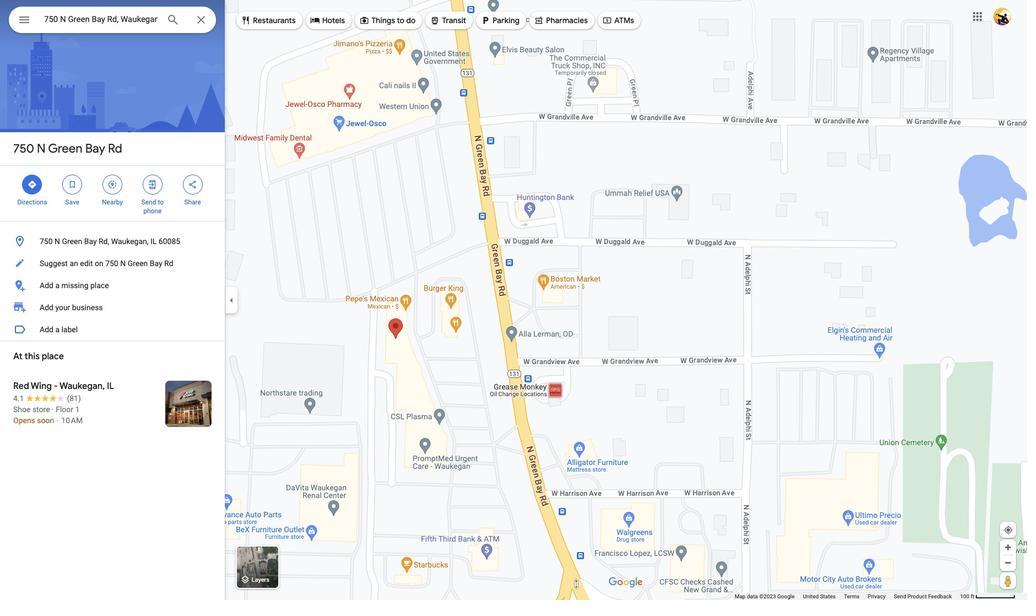 Task type: locate. For each thing, give the bounding box(es) containing it.
at this place
[[13, 351, 64, 362]]

waukegan, up (81)
[[60, 381, 105, 392]]

send inside button
[[895, 594, 907, 600]]

restaurants
[[253, 15, 296, 25]]

750 up 
[[13, 141, 34, 157]]

zoom out image
[[1005, 559, 1013, 567]]

rd inside button
[[164, 259, 174, 268]]

opens
[[13, 416, 35, 425]]

send to phone
[[141, 199, 164, 215]]

0 vertical spatial to
[[397, 15, 405, 25]]

750
[[13, 141, 34, 157], [40, 237, 53, 246], [105, 259, 118, 268]]

 things to do
[[360, 14, 416, 26]]

1 vertical spatial send
[[895, 594, 907, 600]]

0 vertical spatial il
[[151, 237, 157, 246]]

united states
[[804, 594, 836, 600]]

1 horizontal spatial rd
[[164, 259, 174, 268]]

 button
[[9, 7, 40, 35]]

1 horizontal spatial to
[[397, 15, 405, 25]]

750 right on
[[105, 259, 118, 268]]


[[603, 14, 613, 26]]

bay up actions for 750 n green bay rd "region"
[[85, 141, 105, 157]]

waukegan, right rd,
[[111, 237, 149, 246]]

1 vertical spatial waukegan,
[[60, 381, 105, 392]]

bay
[[85, 141, 105, 157], [84, 237, 97, 246], [150, 259, 163, 268]]

0 vertical spatial add
[[40, 281, 53, 290]]

edit
[[80, 259, 93, 268]]

⋅
[[56, 416, 59, 425]]

2 vertical spatial bay
[[150, 259, 163, 268]]

business
[[72, 303, 103, 312]]

zoom in image
[[1005, 544, 1013, 552]]

add
[[40, 281, 53, 290], [40, 303, 53, 312], [40, 325, 53, 334]]

0 horizontal spatial 750
[[13, 141, 34, 157]]

footer
[[735, 593, 961, 601]]

product
[[908, 594, 928, 600]]

rd up 
[[108, 141, 122, 157]]

red
[[13, 381, 29, 392]]

a
[[55, 281, 60, 290], [55, 325, 60, 334]]

add inside "add a missing place" button
[[40, 281, 53, 290]]

0 vertical spatial 750
[[13, 141, 34, 157]]

pharmacies
[[547, 15, 588, 25]]

add down the suggest
[[40, 281, 53, 290]]

750 N Green Bay Rd, Waukegan, IL 60085 field
[[9, 7, 216, 33]]

nearby
[[102, 199, 123, 206]]

0 vertical spatial send
[[141, 199, 156, 206]]

1 vertical spatial il
[[107, 381, 114, 392]]

place right "this"
[[42, 351, 64, 362]]

united states button
[[804, 593, 836, 601]]

2 vertical spatial 750
[[105, 259, 118, 268]]

1 vertical spatial a
[[55, 325, 60, 334]]

1 vertical spatial to
[[158, 199, 164, 206]]

feedback
[[929, 594, 953, 600]]

1 add from the top
[[40, 281, 53, 290]]

green
[[48, 141, 83, 157], [62, 237, 82, 246], [128, 259, 148, 268]]

a left missing
[[55, 281, 60, 290]]

750 for 750 n green bay rd
[[13, 141, 34, 157]]

2 vertical spatial n
[[120, 259, 126, 268]]

green down 750 n green bay rd, waukegan, il 60085 button
[[128, 259, 148, 268]]

green up 
[[48, 141, 83, 157]]

parking
[[493, 15, 520, 25]]

rd
[[108, 141, 122, 157], [164, 259, 174, 268]]

to left do
[[397, 15, 405, 25]]

do
[[407, 15, 416, 25]]

data
[[748, 594, 759, 600]]

0 vertical spatial n
[[37, 141, 46, 157]]

750 for 750 n green bay rd, waukegan, il 60085
[[40, 237, 53, 246]]

map
[[735, 594, 746, 600]]

0 vertical spatial place
[[90, 281, 109, 290]]

waukegan,
[[111, 237, 149, 246], [60, 381, 105, 392]]

your
[[55, 303, 70, 312]]

 search field
[[9, 7, 216, 35]]

1 horizontal spatial place
[[90, 281, 109, 290]]

waukegan, inside button
[[111, 237, 149, 246]]

0 horizontal spatial n
[[37, 141, 46, 157]]

add your business link
[[0, 297, 225, 319]]

things
[[372, 15, 395, 25]]

 restaurants
[[241, 14, 296, 26]]

footer containing map data ©2023 google
[[735, 593, 961, 601]]

add left your
[[40, 303, 53, 312]]

1 vertical spatial place
[[42, 351, 64, 362]]

0 horizontal spatial send
[[141, 199, 156, 206]]

bay down the 60085
[[150, 259, 163, 268]]

n up the suggest
[[55, 237, 60, 246]]

1 a from the top
[[55, 281, 60, 290]]

send left product
[[895, 594, 907, 600]]

n right on
[[120, 259, 126, 268]]

send for send product feedback
[[895, 594, 907, 600]]

1 horizontal spatial waukegan,
[[111, 237, 149, 246]]

0 horizontal spatial rd
[[108, 141, 122, 157]]

0 vertical spatial a
[[55, 281, 60, 290]]

add your business
[[40, 303, 103, 312]]

bay for rd
[[85, 141, 105, 157]]

1 vertical spatial 750
[[40, 237, 53, 246]]

-
[[54, 381, 58, 392]]

rd down the 60085
[[164, 259, 174, 268]]

add for add your business
[[40, 303, 53, 312]]

1 vertical spatial add
[[40, 303, 53, 312]]

bay left rd,
[[84, 237, 97, 246]]

1 vertical spatial green
[[62, 237, 82, 246]]

2 add from the top
[[40, 303, 53, 312]]

to
[[397, 15, 405, 25], [158, 199, 164, 206]]

1 vertical spatial n
[[55, 237, 60, 246]]

on
[[95, 259, 104, 268]]

0 vertical spatial bay
[[85, 141, 105, 157]]

1 vertical spatial bay
[[84, 237, 97, 246]]

shoe store · floor 1 opens soon ⋅ 10 am
[[13, 405, 83, 425]]

None field
[[44, 13, 158, 26]]

show your location image
[[1004, 526, 1014, 536]]

1 horizontal spatial 750
[[40, 237, 53, 246]]

·
[[52, 405, 54, 414]]

add for add a label
[[40, 325, 53, 334]]

3 add from the top
[[40, 325, 53, 334]]

terms button
[[845, 593, 860, 601]]

label
[[61, 325, 78, 334]]

n up 
[[37, 141, 46, 157]]

layers
[[252, 577, 270, 584]]

save
[[65, 199, 79, 206]]

n for 750 n green bay rd
[[37, 141, 46, 157]]

4.1 stars 81 reviews image
[[13, 393, 81, 404]]

show street view coverage image
[[1001, 573, 1017, 590]]

transit
[[442, 15, 467, 25]]

0 vertical spatial green
[[48, 141, 83, 157]]

0 horizontal spatial to
[[158, 199, 164, 206]]

floor
[[56, 405, 73, 414]]

add inside add your business link
[[40, 303, 53, 312]]

0 horizontal spatial waukegan,
[[60, 381, 105, 392]]

il
[[151, 237, 157, 246], [107, 381, 114, 392]]

n
[[37, 141, 46, 157], [55, 237, 60, 246], [120, 259, 126, 268]]

bay inside 750 n green bay rd, waukegan, il 60085 button
[[84, 237, 97, 246]]

750 up the suggest
[[40, 237, 53, 246]]

suggest an edit on 750 n green bay rd
[[40, 259, 174, 268]]

place down on
[[90, 281, 109, 290]]

soon
[[37, 416, 54, 425]]

1 vertical spatial rd
[[164, 259, 174, 268]]

2 horizontal spatial n
[[120, 259, 126, 268]]

send
[[141, 199, 156, 206], [895, 594, 907, 600]]

add left label
[[40, 325, 53, 334]]

green up an
[[62, 237, 82, 246]]

a left label
[[55, 325, 60, 334]]

0 vertical spatial rd
[[108, 141, 122, 157]]

n for 750 n green bay rd, waukegan, il 60085
[[55, 237, 60, 246]]

suggest
[[40, 259, 68, 268]]

2 vertical spatial add
[[40, 325, 53, 334]]

0 horizontal spatial il
[[107, 381, 114, 392]]

send up phone
[[141, 199, 156, 206]]

0 vertical spatial waukegan,
[[111, 237, 149, 246]]

bay inside suggest an edit on 750 n green bay rd button
[[150, 259, 163, 268]]

2 a from the top
[[55, 325, 60, 334]]

1 horizontal spatial il
[[151, 237, 157, 246]]

to up phone
[[158, 199, 164, 206]]


[[360, 14, 370, 26]]

send product feedback button
[[895, 593, 953, 601]]

rd,
[[99, 237, 109, 246]]

green for rd,
[[62, 237, 82, 246]]

privacy
[[869, 594, 886, 600]]

none field inside 750 n green bay rd, waukegan, il 60085 "field"
[[44, 13, 158, 26]]

place
[[90, 281, 109, 290], [42, 351, 64, 362]]

add inside "add a label" button
[[40, 325, 53, 334]]

2 vertical spatial green
[[128, 259, 148, 268]]

1 horizontal spatial send
[[895, 594, 907, 600]]

1 horizontal spatial n
[[55, 237, 60, 246]]

send inside send to phone
[[141, 199, 156, 206]]



Task type: vqa. For each thing, say whether or not it's contained in the screenshot.


Task type: describe. For each thing, give the bounding box(es) containing it.

[[241, 14, 251, 26]]

 hotels
[[310, 14, 345, 26]]

100 ft button
[[961, 594, 1016, 600]]

send product feedback
[[895, 594, 953, 600]]

10 am
[[61, 416, 83, 425]]

red wing - waukegan, il
[[13, 381, 114, 392]]


[[481, 14, 491, 26]]

2 horizontal spatial 750
[[105, 259, 118, 268]]

terms
[[845, 594, 860, 600]]

to inside  things to do
[[397, 15, 405, 25]]

collapse side panel image
[[226, 294, 238, 306]]

add a missing place
[[40, 281, 109, 290]]


[[534, 14, 544, 26]]

100
[[961, 594, 970, 600]]

to inside send to phone
[[158, 199, 164, 206]]


[[188, 179, 198, 191]]


[[67, 179, 77, 191]]

750 n green bay rd, waukegan, il 60085 button
[[0, 231, 225, 253]]

atms
[[615, 15, 635, 25]]

750 n green bay rd
[[13, 141, 122, 157]]


[[148, 179, 158, 191]]

states
[[821, 594, 836, 600]]

add a label
[[40, 325, 78, 334]]

100 ft
[[961, 594, 975, 600]]

send for send to phone
[[141, 199, 156, 206]]

store
[[32, 405, 50, 414]]

add for add a missing place
[[40, 281, 53, 290]]

750 n green bay rd, waukegan, il 60085
[[40, 237, 180, 246]]

add a label button
[[0, 319, 225, 341]]


[[27, 179, 37, 191]]

shoe
[[13, 405, 31, 414]]

actions for 750 n green bay rd region
[[0, 166, 225, 221]]

at
[[13, 351, 23, 362]]

missing
[[61, 281, 89, 290]]

google
[[778, 594, 795, 600]]

directions
[[17, 199, 47, 206]]


[[310, 14, 320, 26]]


[[430, 14, 440, 26]]

place inside button
[[90, 281, 109, 290]]

map data ©2023 google
[[735, 594, 795, 600]]

wing
[[31, 381, 52, 392]]

 pharmacies
[[534, 14, 588, 26]]

a for missing
[[55, 281, 60, 290]]

hotels
[[322, 15, 345, 25]]

add a missing place button
[[0, 275, 225, 297]]

google account: ben nelson  
(ben.nelson1980@gmail.com) image
[[994, 8, 1012, 25]]

privacy button
[[869, 593, 886, 601]]

il inside button
[[151, 237, 157, 246]]

google maps element
[[0, 0, 1028, 601]]

this
[[25, 351, 40, 362]]

united
[[804, 594, 819, 600]]

a for label
[[55, 325, 60, 334]]

(81)
[[67, 394, 81, 403]]

bay for rd,
[[84, 237, 97, 246]]

footer inside google maps element
[[735, 593, 961, 601]]

4.1
[[13, 394, 24, 403]]

60085
[[159, 237, 180, 246]]

 transit
[[430, 14, 467, 26]]


[[108, 179, 117, 191]]

 parking
[[481, 14, 520, 26]]

ft
[[972, 594, 975, 600]]

0 horizontal spatial place
[[42, 351, 64, 362]]

suggest an edit on 750 n green bay rd button
[[0, 253, 225, 275]]

750 n green bay rd main content
[[0, 0, 225, 601]]

green for rd
[[48, 141, 83, 157]]

an
[[70, 259, 78, 268]]

share
[[184, 199, 201, 206]]


[[18, 12, 31, 28]]

 atms
[[603, 14, 635, 26]]

phone
[[144, 207, 162, 215]]

©2023
[[760, 594, 777, 600]]

1
[[75, 405, 80, 414]]



